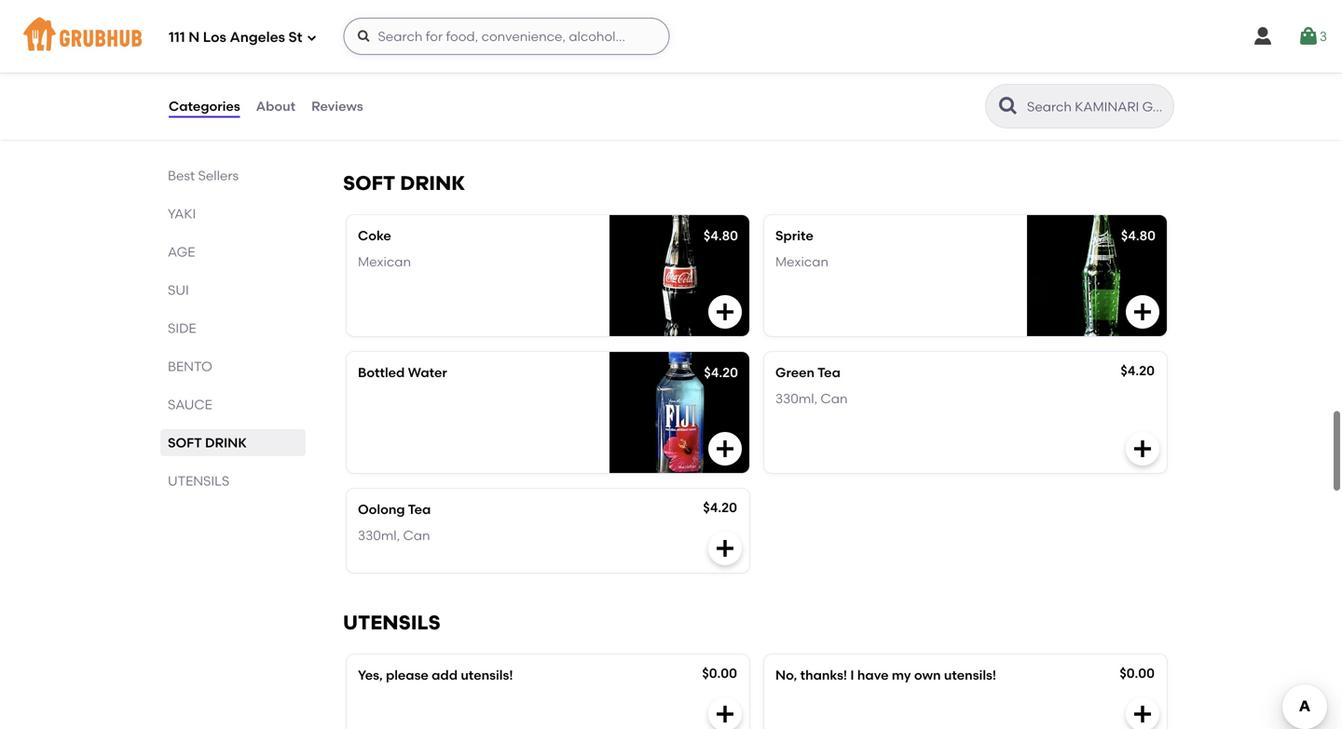 Task type: vqa. For each thing, say whether or not it's contained in the screenshot.
Caret left icon
no



Task type: locate. For each thing, give the bounding box(es) containing it.
sui
[[168, 282, 189, 298]]

tea right green
[[818, 365, 841, 381]]

tea for oolong tea
[[408, 502, 431, 518]]

0 horizontal spatial drink
[[205, 435, 247, 451]]

0 horizontal spatial $0.00
[[702, 666, 737, 682]]

330ml, can
[[776, 391, 848, 407], [358, 528, 430, 544]]

sellers
[[198, 168, 239, 184]]

1 horizontal spatial utensils!
[[944, 668, 996, 684]]

$0.75
[[704, 60, 737, 76]]

categories button
[[168, 73, 241, 140]]

mexican down 'coke'
[[358, 254, 411, 270]]

svg image
[[306, 32, 317, 43], [714, 301, 736, 323], [714, 538, 736, 560], [714, 704, 736, 726]]

tea right oolong
[[408, 502, 431, 518]]

garlic aioli
[[358, 62, 429, 78]]

soft drink tab
[[168, 433, 298, 453]]

utensils!
[[461, 668, 513, 684], [944, 668, 996, 684]]

please
[[386, 668, 429, 684]]

$4.20
[[1121, 363, 1155, 379], [704, 365, 738, 381], [703, 500, 737, 516]]

0 horizontal spatial soft
[[168, 435, 202, 451]]

no,
[[776, 668, 797, 684]]

1 vertical spatial drink
[[205, 435, 247, 451]]

svg image
[[1252, 25, 1274, 48], [1297, 25, 1320, 48], [357, 29, 371, 44], [1132, 301, 1154, 323], [714, 438, 736, 460], [1132, 438, 1154, 460], [1132, 704, 1154, 726]]

tea for green tea
[[818, 365, 841, 381]]

soft
[[343, 171, 395, 195], [168, 435, 202, 451]]

2 $4.80 from the left
[[1121, 228, 1156, 244]]

utensils down soft drink tab
[[168, 474, 230, 489]]

utensils! right own
[[944, 668, 996, 684]]

330ml, can for green
[[776, 391, 848, 407]]

0 horizontal spatial can
[[403, 528, 430, 544]]

1 vertical spatial utensils
[[343, 611, 441, 635]]

$4.80 for coke
[[704, 228, 738, 244]]

soft drink up 'coke'
[[343, 171, 466, 195]]

2 mexican from the left
[[776, 254, 829, 270]]

soft down sauce
[[168, 435, 202, 451]]

0 horizontal spatial 330ml,
[[358, 528, 400, 544]]

1 vertical spatial 330ml, can
[[358, 528, 430, 544]]

1 $4.80 from the left
[[704, 228, 738, 244]]

111
[[169, 29, 185, 46]]

1 vertical spatial 330ml,
[[358, 528, 400, 544]]

0 horizontal spatial mexican
[[358, 254, 411, 270]]

2 $0.00 from the left
[[1120, 666, 1155, 682]]

0 vertical spatial tea
[[818, 365, 841, 381]]

330ml, down green
[[776, 391, 818, 407]]

oolong tea
[[358, 502, 431, 518]]

1 vertical spatial tea
[[408, 502, 431, 518]]

water
[[408, 365, 447, 381]]

Search KAMINARI GYOZA search field
[[1025, 98, 1168, 116]]

main navigation navigation
[[0, 0, 1342, 73]]

can down oolong tea
[[403, 528, 430, 544]]

$4.80
[[704, 228, 738, 244], [1121, 228, 1156, 244]]

$0.00 for no, thanks! i have my own utensils!
[[1120, 666, 1155, 682]]

los
[[203, 29, 226, 46]]

3 button
[[1297, 20, 1327, 53]]

can down green tea
[[821, 391, 848, 407]]

yes, please add utensils!
[[358, 668, 513, 684]]

1 horizontal spatial tea
[[818, 365, 841, 381]]

utensils up please
[[343, 611, 441, 635]]

sui tab
[[168, 281, 298, 300]]

1 horizontal spatial $4.80
[[1121, 228, 1156, 244]]

search icon image
[[997, 95, 1020, 117]]

0 vertical spatial drink
[[400, 171, 466, 195]]

1 horizontal spatial soft drink
[[343, 171, 466, 195]]

bottled
[[358, 365, 405, 381]]

1 mexican from the left
[[358, 254, 411, 270]]

1 horizontal spatial 330ml, can
[[776, 391, 848, 407]]

1 utensils! from the left
[[461, 668, 513, 684]]

soft inside tab
[[168, 435, 202, 451]]

mexican
[[358, 254, 411, 270], [776, 254, 829, 270]]

1 vertical spatial soft drink
[[168, 435, 247, 451]]

bottled water image
[[610, 352, 749, 473]]

soft drink down sauce
[[168, 435, 247, 451]]

soft up 'coke'
[[343, 171, 395, 195]]

best
[[168, 168, 195, 184]]

0 horizontal spatial $4.80
[[704, 228, 738, 244]]

age
[[168, 244, 195, 260]]

$4.20 for green tea
[[1121, 363, 1155, 379]]

3
[[1320, 28, 1327, 44]]

1 horizontal spatial 330ml,
[[776, 391, 818, 407]]

0 horizontal spatial soft drink
[[168, 435, 247, 451]]

thanks!
[[800, 668, 847, 684]]

1 horizontal spatial utensils
[[343, 611, 441, 635]]

can for green tea
[[821, 391, 848, 407]]

drink
[[400, 171, 466, 195], [205, 435, 247, 451]]

0 horizontal spatial utensils!
[[461, 668, 513, 684]]

mexican down 'sprite'
[[776, 254, 829, 270]]

st
[[289, 29, 302, 46]]

0 horizontal spatial 330ml, can
[[358, 528, 430, 544]]

1 horizontal spatial $0.00
[[1120, 666, 1155, 682]]

reviews button
[[310, 73, 364, 140]]

0 vertical spatial soft drink
[[343, 171, 466, 195]]

svg image inside 3 button
[[1297, 25, 1320, 48]]

utensils inside tab
[[168, 474, 230, 489]]

utensils
[[168, 474, 230, 489], [343, 611, 441, 635]]

$0.00
[[702, 666, 737, 682], [1120, 666, 1155, 682]]

yaki tab
[[168, 204, 298, 224]]

1 $0.00 from the left
[[702, 666, 737, 682]]

0 vertical spatial can
[[821, 391, 848, 407]]

utensils! right add
[[461, 668, 513, 684]]

side tab
[[168, 319, 298, 338]]

330ml, down oolong
[[358, 528, 400, 544]]

0 vertical spatial 330ml,
[[776, 391, 818, 407]]

about button
[[255, 73, 296, 140]]

yaki
[[168, 206, 196, 222]]

green tea
[[776, 365, 841, 381]]

0 vertical spatial 330ml, can
[[776, 391, 848, 407]]

0 horizontal spatial tea
[[408, 502, 431, 518]]

1 horizontal spatial drink
[[400, 171, 466, 195]]

0 vertical spatial soft
[[343, 171, 395, 195]]

0 vertical spatial utensils
[[168, 474, 230, 489]]

330ml, can down oolong tea
[[358, 528, 430, 544]]

tea
[[818, 365, 841, 381], [408, 502, 431, 518]]

aioli
[[400, 62, 429, 78]]

categories
[[169, 98, 240, 114]]

side
[[168, 321, 196, 337]]

1 horizontal spatial can
[[821, 391, 848, 407]]

soft drink
[[343, 171, 466, 195], [168, 435, 247, 451]]

1 horizontal spatial mexican
[[776, 254, 829, 270]]

can
[[821, 391, 848, 407], [403, 528, 430, 544]]

1 horizontal spatial soft
[[343, 171, 395, 195]]

best sellers
[[168, 168, 239, 184]]

1 vertical spatial can
[[403, 528, 430, 544]]

330ml, can down green tea
[[776, 391, 848, 407]]

1 vertical spatial soft
[[168, 435, 202, 451]]

330ml,
[[776, 391, 818, 407], [358, 528, 400, 544]]

0 horizontal spatial utensils
[[168, 474, 230, 489]]



Task type: describe. For each thing, give the bounding box(es) containing it.
svg image inside main navigation navigation
[[306, 32, 317, 43]]

own
[[914, 668, 941, 684]]

no, thanks! i have my own utensils!
[[776, 668, 996, 684]]

best sellers tab
[[168, 166, 298, 186]]

bottled water
[[358, 365, 447, 381]]

green
[[776, 365, 815, 381]]

utensils tab
[[168, 472, 298, 491]]

n
[[189, 29, 200, 46]]

age tab
[[168, 242, 298, 262]]

can for oolong tea
[[403, 528, 430, 544]]

sauce tab
[[168, 395, 298, 415]]

coke
[[358, 228, 391, 244]]

2 utensils! from the left
[[944, 668, 996, 684]]

330ml, can for oolong
[[358, 528, 430, 544]]

about
[[256, 98, 296, 114]]

mexican for coke
[[358, 254, 411, 270]]

330ml, for green
[[776, 391, 818, 407]]

330ml, for oolong
[[358, 528, 400, 544]]

my
[[892, 668, 911, 684]]

oolong
[[358, 502, 405, 518]]

soft drink inside soft drink tab
[[168, 435, 247, 451]]

angeles
[[230, 29, 285, 46]]

drink inside tab
[[205, 435, 247, 451]]

reviews
[[311, 98, 363, 114]]

$4.20 for oolong tea
[[703, 500, 737, 516]]

have
[[858, 668, 889, 684]]

Search for food, convenience, alcohol... search field
[[343, 18, 670, 55]]

bento
[[168, 359, 212, 375]]

add
[[432, 668, 458, 684]]

i
[[850, 668, 854, 684]]

sprite
[[776, 228, 814, 244]]

bento tab
[[168, 357, 298, 377]]

yes,
[[358, 668, 383, 684]]

sauce
[[168, 397, 212, 413]]

sprite image
[[1027, 215, 1167, 336]]

coke image
[[610, 215, 749, 336]]

$4.80 for sprite
[[1121, 228, 1156, 244]]

garlic
[[358, 62, 397, 78]]

111 n los angeles st
[[169, 29, 302, 46]]

mexican for sprite
[[776, 254, 829, 270]]

$0.00 for yes, please add utensils!
[[702, 666, 737, 682]]



